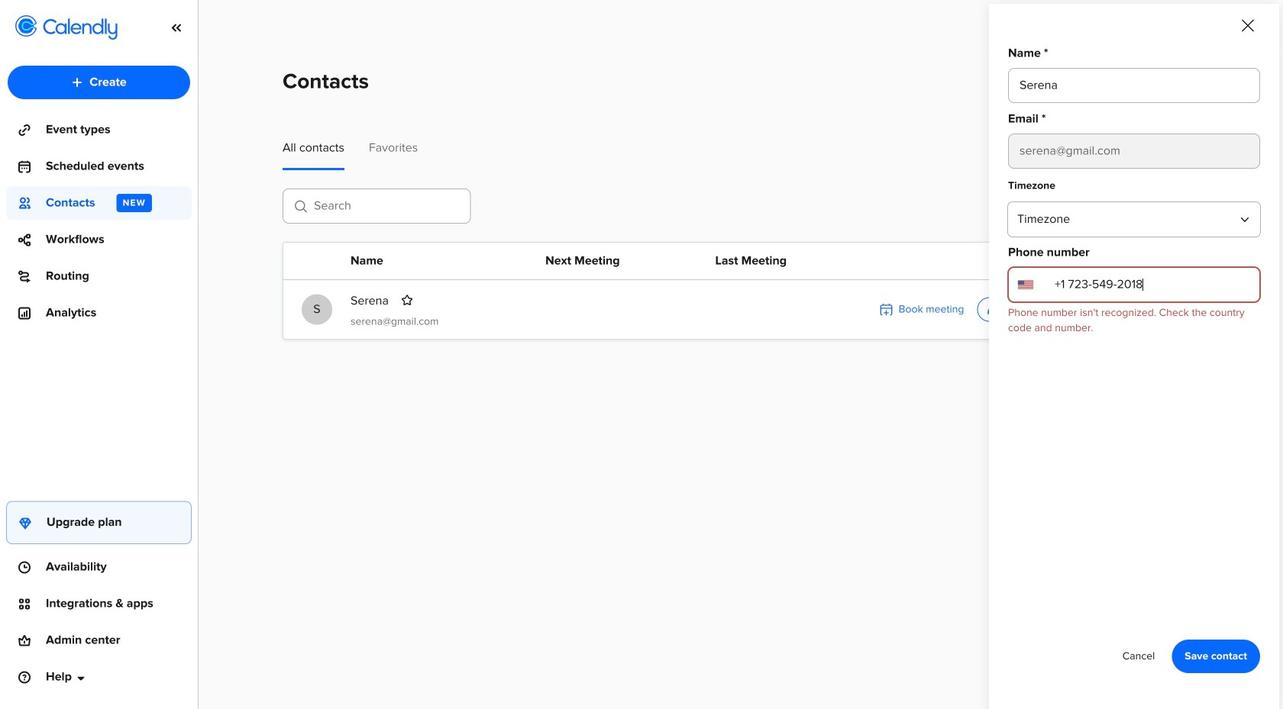 Task type: describe. For each thing, give the bounding box(es) containing it.
calendly image
[[43, 18, 118, 40]]



Task type: locate. For each thing, give the bounding box(es) containing it.
main navigation element
[[0, 0, 199, 710]]

Search field
[[283, 189, 471, 224]]

None telephone field
[[1008, 267, 1260, 302]]

None text field
[[1008, 134, 1260, 169]]

None text field
[[1008, 68, 1260, 103]]

set up the basics progress progress bar
[[1091, 668, 1137, 676]]

None search field
[[283, 189, 471, 230]]

united states: +1 image
[[1018, 281, 1033, 289]]

None field
[[1008, 267, 1043, 302]]



Task type: vqa. For each thing, say whether or not it's contained in the screenshot.
Add Invitee Emails email field
no



